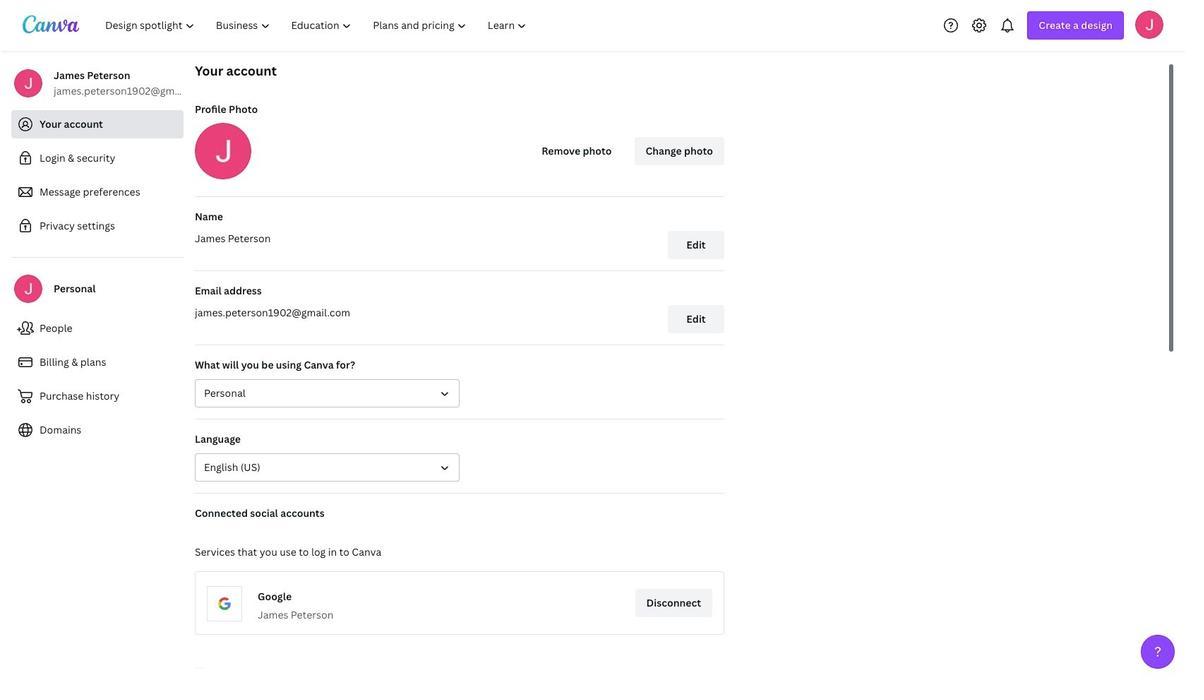 Task type: describe. For each thing, give the bounding box(es) containing it.
top level navigation element
[[96, 11, 539, 40]]



Task type: vqa. For each thing, say whether or not it's contained in the screenshot.
to inside the it's time to explore
no



Task type: locate. For each thing, give the bounding box(es) containing it.
None button
[[195, 379, 460, 408]]

james peterson image
[[1136, 10, 1164, 38]]

Language: English (US) button
[[195, 453, 460, 482]]



